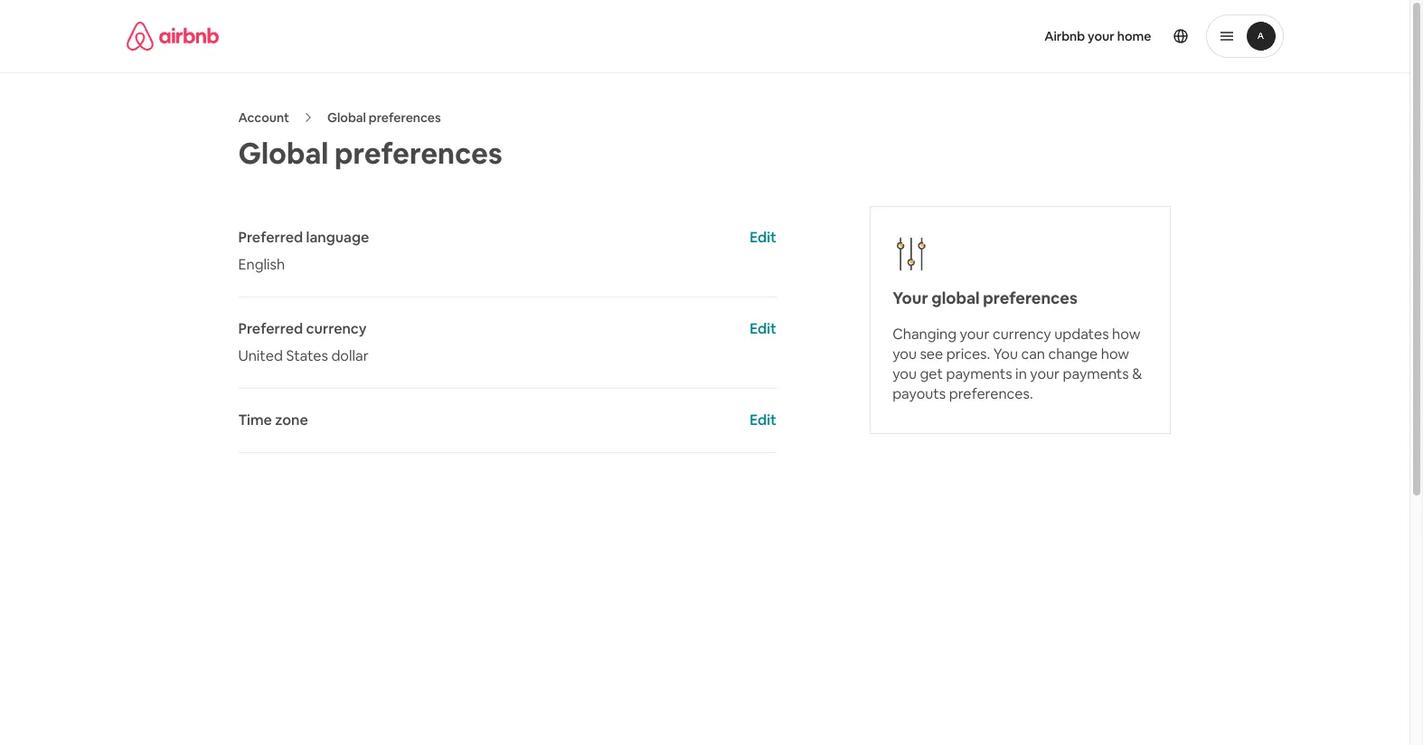 Task type: vqa. For each thing, say whether or not it's contained in the screenshot.
the topmost Edit button
yes



Task type: locate. For each thing, give the bounding box(es) containing it.
0 horizontal spatial your
[[960, 325, 990, 344]]

0 horizontal spatial payments
[[947, 365, 1013, 384]]

you up payouts
[[893, 365, 917, 384]]

currency inside preferred currency united states dollar
[[306, 319, 367, 338]]

1 vertical spatial global
[[238, 135, 329, 172]]

edit for preferred currency united states dollar
[[750, 319, 777, 338]]

global preferences
[[327, 109, 441, 126], [238, 135, 503, 172]]

2 edit from the top
[[750, 319, 777, 338]]

2 vertical spatial edit
[[750, 411, 777, 430]]

0 vertical spatial global
[[327, 109, 366, 126]]

0 vertical spatial you
[[893, 345, 917, 364]]

1 vertical spatial edit
[[750, 319, 777, 338]]

global
[[327, 109, 366, 126], [238, 135, 329, 172]]

0 horizontal spatial currency
[[306, 319, 367, 338]]

2 vertical spatial your
[[1031, 365, 1060, 384]]

currency up 'can'
[[993, 325, 1052, 344]]

airbnb your home
[[1045, 28, 1152, 44]]

payments down prices.
[[947, 365, 1013, 384]]

change
[[1049, 345, 1098, 364]]

how
[[1113, 325, 1141, 344], [1102, 345, 1130, 364]]

preferences.
[[950, 384, 1034, 403]]

preferences
[[369, 109, 441, 126], [335, 135, 503, 172], [984, 288, 1078, 308]]

1 preferred from the top
[[238, 228, 303, 247]]

1 you from the top
[[893, 345, 917, 364]]

your left home
[[1088, 28, 1115, 44]]

your up prices.
[[960, 325, 990, 344]]

0 vertical spatial edit button
[[750, 228, 777, 248]]

3 edit from the top
[[750, 411, 777, 430]]

1 horizontal spatial payments
[[1063, 365, 1130, 384]]

1 vertical spatial your
[[960, 325, 990, 344]]

preferred for english
[[238, 228, 303, 247]]

global down account
[[238, 135, 329, 172]]

0 vertical spatial your
[[1088, 28, 1115, 44]]

account link
[[238, 109, 289, 126]]

edit for preferred language english
[[750, 228, 777, 247]]

2 horizontal spatial your
[[1088, 28, 1115, 44]]

0 vertical spatial global preferences
[[327, 109, 441, 126]]

2 vertical spatial preferences
[[984, 288, 1078, 308]]

preferred for united
[[238, 319, 303, 338]]

you
[[893, 345, 917, 364], [893, 365, 917, 384]]

payments down the change
[[1063, 365, 1130, 384]]

time
[[238, 411, 272, 430]]

currency
[[306, 319, 367, 338], [993, 325, 1052, 344]]

preferred inside preferred currency united states dollar
[[238, 319, 303, 338]]

0 vertical spatial how
[[1113, 325, 1141, 344]]

zone
[[275, 411, 308, 430]]

united
[[238, 346, 283, 365]]

preferred inside preferred language english
[[238, 228, 303, 247]]

your inside "link"
[[1088, 28, 1115, 44]]

1 edit button from the top
[[750, 228, 777, 248]]

1 vertical spatial how
[[1102, 345, 1130, 364]]

you
[[994, 345, 1019, 364]]

2 edit button from the top
[[750, 319, 777, 339]]

preferred
[[238, 228, 303, 247], [238, 319, 303, 338]]

prices.
[[947, 345, 991, 364]]

preferred up the english
[[238, 228, 303, 247]]

you left the see
[[893, 345, 917, 364]]

1 edit from the top
[[750, 228, 777, 247]]

get
[[920, 365, 943, 384]]

1 vertical spatial you
[[893, 365, 917, 384]]

how down updates
[[1102, 345, 1130, 364]]

preferred language english
[[238, 228, 369, 274]]

your global preferences
[[893, 288, 1078, 308]]

2 vertical spatial edit button
[[750, 411, 777, 431]]

global right account
[[327, 109, 366, 126]]

1 vertical spatial preferred
[[238, 319, 303, 338]]

0 vertical spatial edit
[[750, 228, 777, 247]]

preferred up united
[[238, 319, 303, 338]]

edit
[[750, 228, 777, 247], [750, 319, 777, 338], [750, 411, 777, 430]]

2 preferred from the top
[[238, 319, 303, 338]]

how up "&"
[[1113, 325, 1141, 344]]

your down 'can'
[[1031, 365, 1060, 384]]

updates
[[1055, 325, 1110, 344]]

your
[[1088, 28, 1115, 44], [960, 325, 990, 344], [1031, 365, 1060, 384]]

edit button for preferred currency united states dollar
[[750, 319, 777, 339]]

2 you from the top
[[893, 365, 917, 384]]

edit button
[[750, 228, 777, 248], [750, 319, 777, 339], [750, 411, 777, 431]]

currency up dollar at the left top
[[306, 319, 367, 338]]

1 vertical spatial edit button
[[750, 319, 777, 339]]

0 vertical spatial preferred
[[238, 228, 303, 247]]

1 horizontal spatial your
[[1031, 365, 1060, 384]]

1 horizontal spatial currency
[[993, 325, 1052, 344]]

payments
[[947, 365, 1013, 384], [1063, 365, 1130, 384]]



Task type: describe. For each thing, give the bounding box(es) containing it.
your for changing
[[960, 325, 990, 344]]

dollar
[[331, 346, 369, 365]]

1 vertical spatial preferences
[[335, 135, 503, 172]]

your for airbnb
[[1088, 28, 1115, 44]]

edit button for preferred language english
[[750, 228, 777, 248]]

airbnb your home link
[[1034, 17, 1163, 55]]

english
[[238, 255, 285, 274]]

1 vertical spatial global preferences
[[238, 135, 503, 172]]

profile element
[[727, 0, 1284, 72]]

payouts
[[893, 384, 946, 403]]

&
[[1133, 365, 1143, 384]]

language
[[306, 228, 369, 247]]

time zone
[[238, 411, 308, 430]]

airbnb
[[1045, 28, 1086, 44]]

currency inside changing your currency updates how you see prices. you can change how you get payments in your payments & payouts preferences.
[[993, 325, 1052, 344]]

home
[[1118, 28, 1152, 44]]

see
[[920, 345, 944, 364]]

in
[[1016, 365, 1027, 384]]

account
[[238, 109, 289, 126]]

2 payments from the left
[[1063, 365, 1130, 384]]

0 vertical spatial preferences
[[369, 109, 441, 126]]

preferred currency united states dollar
[[238, 319, 369, 365]]

changing your currency updates how you see prices. you can change how you get payments in your payments & payouts preferences.
[[893, 325, 1143, 403]]

3 edit button from the top
[[750, 411, 777, 431]]

1 payments from the left
[[947, 365, 1013, 384]]

states
[[286, 346, 328, 365]]

global
[[932, 288, 980, 308]]

your
[[893, 288, 929, 308]]

can
[[1022, 345, 1046, 364]]

changing
[[893, 325, 957, 344]]



